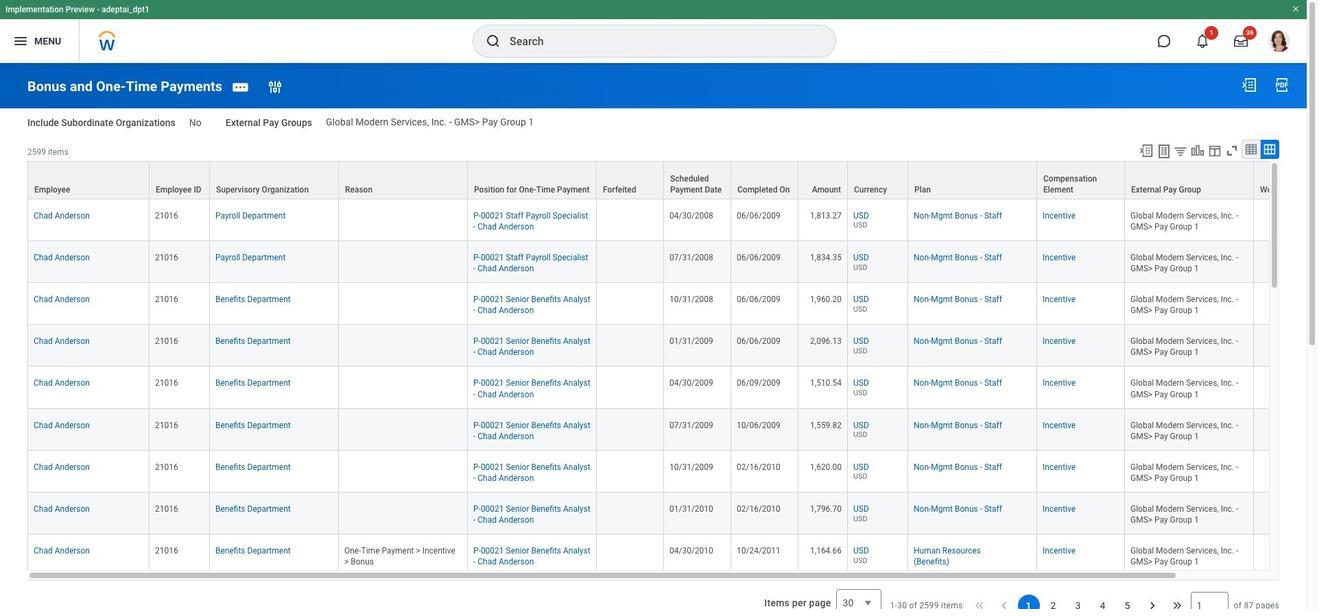 Task type: vqa. For each thing, say whether or not it's contained in the screenshot.
middle the San
no



Task type: describe. For each thing, give the bounding box(es) containing it.
11 column header from the left
[[908, 161, 1037, 200]]

Search Workday  search field
[[510, 26, 808, 56]]

6 row from the top
[[27, 367, 1317, 409]]

chevron right small image
[[1145, 600, 1159, 610]]

inbox large image
[[1234, 34, 1248, 48]]

chevron left small image
[[997, 600, 1011, 610]]

export to excel image for the view printable version (pdf) icon
[[1241, 77, 1258, 93]]

10 column header from the left
[[848, 161, 908, 200]]

justify image
[[12, 33, 29, 49]]

profile logan mcneil image
[[1269, 30, 1291, 55]]

6 column header from the left
[[597, 161, 664, 200]]

global modern services, inc. - gms> pay group 1 element for seventh row from the bottom of the page
[[1131, 292, 1239, 316]]

global modern services, inc. - gms> pay group 1 element for sixth row from the top
[[1131, 376, 1239, 400]]

global modern services, inc. - gms> pay group 1 element for 1st row from the bottom of the page
[[1131, 544, 1239, 568]]

3 row from the top
[[27, 241, 1317, 283]]

items per page element
[[763, 582, 882, 610]]

1 row from the top
[[27, 161, 1317, 200]]

list inside pagination element
[[1018, 595, 1139, 610]]

2 row from the top
[[27, 200, 1317, 241]]

fullscreen image
[[1225, 143, 1240, 158]]

global modern services, inc. - gms> pay group 1 element for ninth row from the bottom
[[1131, 208, 1239, 232]]

global modern services, inc. - gms> pay group 1 element for fourth row from the bottom
[[1131, 418, 1239, 442]]

Go to page number text field
[[1191, 593, 1228, 610]]

bonus and one-time payments element
[[27, 78, 222, 94]]

chevron 2x left small image
[[973, 600, 986, 610]]

one-time payment > incentive > bonus element
[[344, 544, 455, 568]]

5 column header from the left
[[468, 161, 597, 200]]

chevron 2x right small image
[[1170, 600, 1184, 610]]

1 column header from the left
[[27, 161, 150, 200]]

global modern services, inc. - gms> pay group 1 element for third row from the bottom
[[1131, 460, 1239, 484]]

export to worksheets image
[[1156, 143, 1173, 160]]

8 row from the top
[[27, 451, 1317, 493]]



Task type: locate. For each thing, give the bounding box(es) containing it.
change selection image
[[267, 79, 283, 95]]

table image
[[1245, 143, 1258, 156]]

toolbar
[[1133, 140, 1280, 161]]

pagination element
[[890, 582, 1280, 610]]

7 column header from the left
[[664, 161, 731, 200]]

row
[[27, 161, 1317, 200], [27, 200, 1317, 241], [27, 241, 1317, 283], [27, 283, 1317, 325], [27, 325, 1317, 367], [27, 367, 1317, 409], [27, 409, 1317, 451], [27, 451, 1317, 493], [27, 493, 1317, 535], [27, 535, 1317, 577]]

status
[[890, 601, 963, 610]]

0 horizontal spatial export to excel image
[[1139, 143, 1154, 158]]

1 vertical spatial export to excel image
[[1139, 143, 1154, 158]]

global modern services, inc. - gms> pay group 1 element
[[326, 117, 534, 127], [1131, 208, 1239, 232], [1131, 250, 1239, 274], [1131, 292, 1239, 316], [1131, 334, 1239, 358], [1131, 376, 1239, 400], [1131, 418, 1239, 442], [1131, 460, 1239, 484], [1131, 502, 1239, 526], [1131, 544, 1239, 568]]

12 column header from the left
[[1037, 161, 1125, 200]]

export to excel image left the view printable version (pdf) icon
[[1241, 77, 1258, 93]]

export to excel image for export to worksheets 'image'
[[1139, 143, 1154, 158]]

3 column header from the left
[[210, 161, 339, 200]]

7 row from the top
[[27, 409, 1317, 451]]

9 row from the top
[[27, 493, 1317, 535]]

4 row from the top
[[27, 283, 1317, 325]]

list
[[1018, 595, 1139, 610]]

1 horizontal spatial export to excel image
[[1241, 77, 1258, 93]]

8 column header from the left
[[731, 161, 799, 200]]

export to excel image left export to worksheets 'image'
[[1139, 143, 1154, 158]]

5 row from the top
[[27, 325, 1317, 367]]

bonus and one-time payments - expand/collapse chart image
[[1190, 143, 1205, 158]]

9 column header from the left
[[799, 161, 848, 200]]

search image
[[485, 33, 502, 49]]

13 column header from the left
[[1125, 161, 1254, 200]]

4 column header from the left
[[339, 161, 468, 200]]

export to excel image
[[1241, 77, 1258, 93], [1139, 143, 1154, 158]]

10 row from the top
[[27, 535, 1317, 577]]

click to view/edit grid preferences image
[[1208, 143, 1223, 158]]

main content
[[0, 63, 1317, 610]]

view printable version (pdf) image
[[1274, 77, 1291, 93]]

banner
[[0, 0, 1307, 63]]

global modern services, inc. - gms> pay group 1 element for sixth row from the bottom
[[1131, 334, 1239, 358]]

global modern services, inc. - gms> pay group 1 element for third row from the top of the page
[[1131, 250, 1239, 274]]

notifications large image
[[1196, 34, 1210, 48]]

status inside pagination element
[[890, 601, 963, 610]]

column header
[[27, 161, 150, 200], [150, 161, 210, 200], [210, 161, 339, 200], [339, 161, 468, 200], [468, 161, 597, 200], [597, 161, 664, 200], [664, 161, 731, 200], [731, 161, 799, 200], [799, 161, 848, 200], [848, 161, 908, 200], [908, 161, 1037, 200], [1037, 161, 1125, 200], [1125, 161, 1254, 200]]

select to filter grid data image
[[1173, 144, 1188, 158]]

0 vertical spatial export to excel image
[[1241, 77, 1258, 93]]

close environment banner image
[[1292, 5, 1300, 13]]

cell
[[339, 200, 468, 241], [597, 200, 664, 241], [339, 241, 468, 283], [597, 241, 664, 283], [339, 283, 468, 325], [597, 283, 664, 325], [339, 325, 468, 367], [597, 325, 664, 367], [339, 367, 468, 409], [597, 367, 664, 409], [339, 409, 468, 451], [597, 409, 664, 451], [339, 451, 468, 493], [597, 451, 664, 493], [339, 493, 468, 535], [597, 493, 664, 535], [597, 535, 664, 577]]

global modern services, inc. - gms> pay group 1 element for second row from the bottom
[[1131, 502, 1239, 526]]

2 column header from the left
[[150, 161, 210, 200]]

expand table image
[[1263, 143, 1277, 156]]



